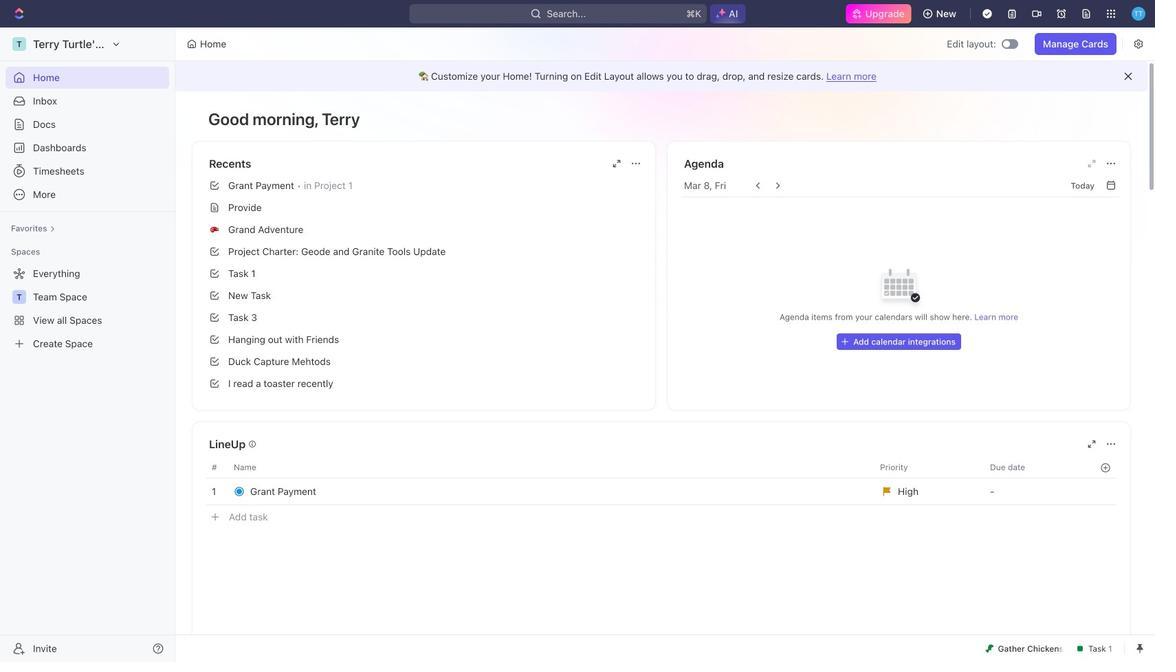 Task type: describe. For each thing, give the bounding box(es) containing it.
team space, , element
[[12, 290, 26, 304]]



Task type: vqa. For each thing, say whether or not it's contained in the screenshot.
Back
no



Task type: locate. For each thing, give the bounding box(es) containing it.
drumstick bite image
[[986, 645, 994, 653]]

terry turtle's workspace, , element
[[12, 37, 26, 51]]

sidebar navigation
[[0, 28, 178, 662]]

tree
[[6, 263, 169, 355]]

alert
[[175, 61, 1147, 91]]

tree inside sidebar navigation
[[6, 263, 169, 355]]



